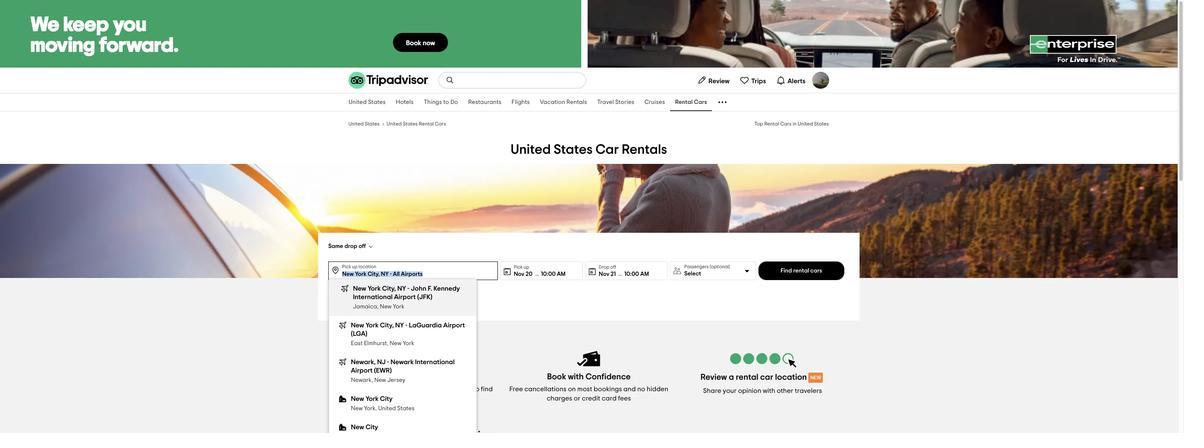 Task type: locate. For each thing, give the bounding box(es) containing it.
nov
[[514, 272, 525, 277], [599, 272, 610, 277]]

city,
[[383, 286, 396, 293], [380, 323, 394, 329]]

review left the trips link
[[709, 78, 730, 84]]

1 vertical spatial airport
[[444, 323, 465, 329]]

cancellations
[[525, 386, 567, 393]]

search image
[[446, 76, 455, 85]]

same
[[328, 244, 343, 250]]

1 horizontal spatial airport
[[395, 294, 416, 301]]

ny inside new york city, ny - laguardia airport (lga) east elmhurst, new york
[[396, 323, 404, 329]]

city
[[380, 396, 393, 403], [366, 425, 379, 431]]

united states rental cars
[[387, 121, 446, 127]]

0 vertical spatial off
[[359, 244, 366, 250]]

international
[[353, 294, 393, 301], [416, 359, 455, 366]]

rental right top
[[765, 121, 780, 127]]

united inside new york city new york, united states
[[379, 406, 396, 412]]

york up (lga)
[[366, 323, 379, 329]]

1 vertical spatial united states link
[[349, 120, 380, 127]]

york
[[368, 286, 381, 293], [393, 304, 405, 310], [366, 323, 379, 329], [403, 341, 415, 347], [366, 396, 379, 403]]

to inside searching over 60,000 locations worldwide to find you the right car at the right price
[[473, 386, 480, 393]]

1 pick from the left
[[342, 265, 351, 270]]

driver's
[[328, 297, 350, 303]]

airport up searching
[[351, 368, 373, 375]]

- inside newark, nj - newark international airport (ewr) newark, new jersey
[[388, 359, 390, 366]]

drop off
[[599, 265, 617, 270]]

up up 20 on the left bottom
[[524, 265, 530, 270]]

0 vertical spatial rental
[[794, 268, 810, 274]]

airport right laguardia
[[444, 323, 465, 329]]

1 horizontal spatial pick
[[514, 265, 523, 270]]

off right drop
[[359, 244, 366, 250]]

with down review a rental car location new
[[763, 388, 776, 395]]

2 united states from the top
[[349, 121, 380, 127]]

rentals right car
[[622, 143, 668, 157]]

10:00 right the 21
[[625, 272, 639, 277]]

newark, up searching
[[351, 378, 373, 384]]

0 vertical spatial city,
[[383, 286, 396, 293]]

united states link
[[344, 94, 391, 111], [349, 120, 380, 127]]

1 horizontal spatial 10:00 am
[[625, 272, 649, 277]]

1 the from the left
[[376, 396, 386, 403]]

advertisement region
[[0, 0, 1179, 68]]

states
[[368, 99, 386, 105], [365, 121, 380, 127], [403, 121, 418, 127], [815, 121, 830, 127], [554, 143, 593, 157], [398, 406, 415, 412]]

york for laguardia
[[366, 323, 379, 329]]

new up age
[[353, 286, 367, 293]]

0 horizontal spatial nov
[[514, 272, 525, 277]]

1 horizontal spatial right
[[435, 396, 450, 403]]

city, up elmhurst,
[[380, 323, 394, 329]]

new right the jamaica,
[[380, 304, 392, 310]]

- right nj
[[388, 359, 390, 366]]

0 vertical spatial to
[[444, 99, 449, 105]]

0 horizontal spatial to
[[444, 99, 449, 105]]

rental right 'cruises'
[[676, 99, 693, 105]]

new up over
[[375, 378, 387, 384]]

ny left john
[[398, 286, 407, 293]]

0 horizontal spatial airport
[[351, 368, 373, 375]]

- inside new york city, ny - laguardia airport (lga) east elmhurst, new york
[[406, 323, 408, 329]]

2 pick from the left
[[514, 265, 523, 270]]

am
[[557, 272, 566, 277], [641, 272, 649, 277]]

to left the "do"
[[444, 99, 449, 105]]

top
[[755, 121, 764, 127]]

the right at
[[424, 396, 434, 403]]

1 vertical spatial with
[[763, 388, 776, 395]]

10:00
[[541, 272, 556, 277], [625, 272, 639, 277]]

location
[[359, 265, 376, 270], [776, 374, 807, 382]]

1 nov from the left
[[514, 272, 525, 277]]

in
[[793, 121, 797, 127]]

- inside new york city, ny - john f. kennedy international airport (jfk) jamaica, new york
[[408, 286, 410, 293]]

0 horizontal spatial the
[[376, 396, 386, 403]]

no
[[638, 386, 646, 393]]

find
[[781, 268, 793, 274]]

city, inside new york city, ny - john f. kennedy international airport (jfk) jamaica, new york
[[383, 286, 396, 293]]

0 horizontal spatial 10:00
[[541, 272, 556, 277]]

0 horizontal spatial cars
[[435, 121, 446, 127]]

1 vertical spatial ny
[[396, 323, 404, 329]]

2 vertical spatial -
[[388, 359, 390, 366]]

hidden
[[647, 386, 669, 393]]

elmhurst,
[[364, 341, 389, 347]]

1 horizontal spatial location
[[776, 374, 807, 382]]

0 horizontal spatial rental
[[419, 121, 434, 127]]

2 am from the left
[[641, 272, 649, 277]]

1 vertical spatial review
[[701, 374, 727, 382]]

- for john
[[408, 286, 410, 293]]

None search field
[[439, 73, 586, 88]]

2 the from the left
[[424, 396, 434, 403]]

1 horizontal spatial up
[[524, 265, 530, 270]]

1 vertical spatial car
[[404, 396, 414, 403]]

right down worldwide in the bottom left of the page
[[435, 396, 450, 403]]

0 vertical spatial location
[[359, 265, 376, 270]]

0 horizontal spatial right
[[388, 396, 402, 403]]

hotels
[[396, 99, 414, 105]]

10:00 am right the 21
[[625, 272, 649, 277]]

10:00 for 20
[[541, 272, 556, 277]]

new right elmhurst,
[[390, 341, 402, 347]]

york up newark
[[403, 341, 415, 347]]

0 horizontal spatial international
[[353, 294, 393, 301]]

newark,
[[351, 359, 376, 366], [351, 378, 373, 384]]

0 horizontal spatial pick
[[342, 265, 351, 270]]

or
[[574, 396, 581, 403]]

city down over
[[380, 396, 393, 403]]

pick down same drop off
[[342, 265, 351, 270]]

2 horizontal spatial airport
[[444, 323, 465, 329]]

20
[[526, 272, 533, 277]]

pick for drop off
[[342, 265, 351, 270]]

1 horizontal spatial international
[[416, 359, 455, 366]]

international up the jamaica,
[[353, 294, 393, 301]]

1 vertical spatial united states
[[349, 121, 380, 127]]

airport inside newark, nj - newark international airport (ewr) newark, new jersey
[[351, 368, 373, 375]]

1 vertical spatial off
[[611, 265, 617, 270]]

laguardia
[[409, 323, 442, 329]]

city inside new york city new york, united states
[[380, 396, 393, 403]]

york for united
[[366, 396, 379, 403]]

the
[[376, 396, 386, 403], [424, 396, 434, 403]]

nov down drop
[[599, 272, 610, 277]]

0 horizontal spatial car
[[404, 396, 414, 403]]

1 horizontal spatial am
[[641, 272, 649, 277]]

international up coverage
[[416, 359, 455, 366]]

am right 20 on the left bottom
[[557, 272, 566, 277]]

0 horizontal spatial rental
[[736, 374, 759, 382]]

find rental cars
[[781, 268, 823, 274]]

1 horizontal spatial cars
[[694, 99, 708, 105]]

city, left john
[[383, 286, 396, 293]]

0 vertical spatial airport
[[395, 294, 416, 301]]

car
[[596, 143, 619, 157]]

alerts link
[[773, 72, 809, 89]]

1 horizontal spatial to
[[473, 386, 480, 393]]

cars down the review link
[[694, 99, 708, 105]]

trips link
[[737, 72, 770, 89]]

ny inside new york city, ny - john f. kennedy international airport (jfk) jamaica, new york
[[398, 286, 407, 293]]

rental right find at the bottom right of page
[[794, 268, 810, 274]]

cars left in
[[781, 121, 792, 127]]

car left at
[[404, 396, 414, 403]]

rentals
[[567, 99, 587, 105], [622, 143, 668, 157]]

new york city new york, united states
[[351, 396, 415, 412]]

0 vertical spatial city
[[380, 396, 393, 403]]

1 up from the left
[[352, 265, 358, 270]]

1 right from the left
[[388, 396, 402, 403]]

0 horizontal spatial off
[[359, 244, 366, 250]]

airport down john
[[395, 294, 416, 301]]

2 horizontal spatial cars
[[781, 121, 792, 127]]

york up new york city, ny - laguardia airport (lga) east elmhurst, new york at the bottom left
[[393, 304, 405, 310]]

1 vertical spatial international
[[416, 359, 455, 366]]

free cancellations on most bookings and no hidden charges or credit card fees
[[510, 386, 669, 403]]

pick for nov 21
[[514, 265, 523, 270]]

with
[[568, 373, 584, 382], [763, 388, 776, 395]]

newark
[[391, 359, 414, 366]]

(optional)
[[710, 265, 731, 270]]

rentals inside vacation rentals link
[[567, 99, 587, 105]]

1 am from the left
[[557, 272, 566, 277]]

(jfk)
[[418, 294, 433, 301]]

pick up nov 20
[[514, 265, 523, 270]]

trips
[[752, 78, 767, 84]]

newark, left nj
[[351, 359, 376, 366]]

0 horizontal spatial 10:00 am
[[541, 272, 566, 277]]

united states inside united states link
[[349, 99, 386, 105]]

2 right from the left
[[435, 396, 450, 403]]

coverage
[[418, 373, 456, 382]]

10:00 am for nov 20
[[541, 272, 566, 277]]

10:00 am right 20 on the left bottom
[[541, 272, 566, 277]]

nov for nov 20
[[514, 272, 525, 277]]

1 horizontal spatial with
[[763, 388, 776, 395]]

1 10:00 am from the left
[[541, 272, 566, 277]]

worldwide
[[375, 373, 416, 382]]

0 horizontal spatial am
[[557, 272, 566, 277]]

ny for john
[[398, 286, 407, 293]]

2 vertical spatial airport
[[351, 368, 373, 375]]

off
[[359, 244, 366, 250], [611, 265, 617, 270]]

0 horizontal spatial city
[[366, 425, 379, 431]]

- left laguardia
[[406, 323, 408, 329]]

new left york,
[[351, 406, 363, 412]]

0 vertical spatial ny
[[398, 286, 407, 293]]

flights
[[512, 99, 530, 105]]

york inside new york city new york, united states
[[366, 396, 379, 403]]

ny left laguardia
[[396, 323, 404, 329]]

City or Airport text field
[[342, 262, 494, 279]]

(ewr)
[[375, 368, 392, 375]]

review up share
[[701, 374, 727, 382]]

0 vertical spatial united states
[[349, 99, 386, 105]]

cars down things to do link on the left
[[435, 121, 446, 127]]

2 10:00 am from the left
[[625, 272, 649, 277]]

charges
[[547, 396, 573, 403]]

0 horizontal spatial with
[[568, 373, 584, 382]]

0 vertical spatial rentals
[[567, 99, 587, 105]]

the down over
[[376, 396, 386, 403]]

- for laguardia
[[406, 323, 408, 329]]

1 horizontal spatial rentals
[[622, 143, 668, 157]]

1 horizontal spatial nov
[[599, 272, 610, 277]]

1 vertical spatial to
[[473, 386, 480, 393]]

1 horizontal spatial off
[[611, 265, 617, 270]]

city, for airport
[[383, 286, 396, 293]]

0 vertical spatial car
[[761, 374, 774, 382]]

off up the 21
[[611, 265, 617, 270]]

pick
[[342, 265, 351, 270], [514, 265, 523, 270]]

1 newark, from the top
[[351, 359, 376, 366]]

united states for bottom united states link
[[349, 121, 380, 127]]

f.
[[428, 286, 433, 293]]

2 nov from the left
[[599, 272, 610, 277]]

united
[[349, 99, 367, 105], [349, 121, 364, 127], [387, 121, 402, 127], [799, 121, 814, 127], [511, 143, 551, 157], [379, 406, 396, 412]]

passengers
[[685, 265, 709, 270]]

same drop off
[[328, 244, 366, 250]]

1 vertical spatial city,
[[380, 323, 394, 329]]

0 vertical spatial review
[[709, 78, 730, 84]]

2 horizontal spatial rental
[[765, 121, 780, 127]]

card
[[602, 396, 617, 403]]

- left john
[[408, 286, 410, 293]]

east
[[351, 341, 363, 347]]

1 horizontal spatial city
[[380, 396, 393, 403]]

city down york,
[[366, 425, 379, 431]]

york up york,
[[366, 396, 379, 403]]

york,
[[364, 406, 377, 412]]

1 vertical spatial newark,
[[351, 378, 373, 384]]

0 vertical spatial international
[[353, 294, 393, 301]]

up down drop
[[352, 265, 358, 270]]

free
[[510, 386, 523, 393]]

10:00 right 20 on the left bottom
[[541, 272, 556, 277]]

rentals right 'vacation'
[[567, 99, 587, 105]]

1 vertical spatial city
[[366, 425, 379, 431]]

city, inside new york city, ny - laguardia airport (lga) east elmhurst, new york
[[380, 323, 394, 329]]

0 vertical spatial with
[[568, 373, 584, 382]]

with up on
[[568, 373, 584, 382]]

nov 20
[[514, 272, 533, 277]]

2 up from the left
[[524, 265, 530, 270]]

2 10:00 from the left
[[625, 272, 639, 277]]

rental up "opinion"
[[736, 374, 759, 382]]

travel stories
[[598, 99, 635, 105]]

0 horizontal spatial rentals
[[567, 99, 587, 105]]

nov down pick up
[[514, 272, 525, 277]]

profile picture image
[[813, 72, 830, 89]]

rental cars
[[676, 99, 708, 105]]

right down 60,000
[[388, 396, 402, 403]]

to left the find
[[473, 386, 480, 393]]

york up "30+"
[[368, 286, 381, 293]]

restaurants link
[[463, 94, 507, 111]]

rental down things
[[419, 121, 434, 127]]

location down same drop off
[[359, 265, 376, 270]]

1 horizontal spatial 10:00
[[625, 272, 639, 277]]

right
[[388, 396, 402, 403], [435, 396, 450, 403]]

2 newark, from the top
[[351, 378, 373, 384]]

jamaica,
[[353, 304, 379, 310]]

1 horizontal spatial the
[[424, 396, 434, 403]]

nov for nov 21
[[599, 272, 610, 277]]

0 vertical spatial newark,
[[351, 359, 376, 366]]

car up share your opinion with other travelers
[[761, 374, 774, 382]]

0 vertical spatial -
[[408, 286, 410, 293]]

united states for the topmost united states link
[[349, 99, 386, 105]]

1 horizontal spatial rental
[[794, 268, 810, 274]]

10:00 am
[[541, 272, 566, 277], [625, 272, 649, 277]]

0 horizontal spatial up
[[352, 265, 358, 270]]

1 10:00 from the left
[[541, 272, 556, 277]]

location up other
[[776, 374, 807, 382]]

am right the 21
[[641, 272, 649, 277]]

1 united states from the top
[[349, 99, 386, 105]]

driver's age
[[328, 297, 363, 303]]

share your opinion with other travelers
[[704, 388, 823, 395]]

1 vertical spatial -
[[406, 323, 408, 329]]



Task type: vqa. For each thing, say whether or not it's contained in the screenshot.
topmost Off
yes



Task type: describe. For each thing, give the bounding box(es) containing it.
at
[[416, 396, 422, 403]]

1 vertical spatial rental
[[736, 374, 759, 382]]

new york city, ny - laguardia airport (lga) east elmhurst, new york
[[351, 323, 465, 347]]

new city
[[351, 425, 379, 431]]

0 horizontal spatial location
[[359, 265, 376, 270]]

on
[[568, 386, 576, 393]]

1 vertical spatial rentals
[[622, 143, 668, 157]]

price
[[451, 396, 468, 403]]

airport inside new york city, ny - john f. kennedy international airport (jfk) jamaica, new york
[[395, 294, 416, 301]]

vacation rentals
[[540, 99, 587, 105]]

confidence
[[586, 373, 631, 382]]

top rental cars in united states
[[755, 121, 830, 127]]

searching over 60,000 locations worldwide to find you the right car at the right price
[[338, 386, 493, 403]]

find
[[481, 386, 493, 393]]

kennedy
[[434, 286, 461, 293]]

Search search field
[[458, 77, 579, 84]]

pick up
[[514, 265, 530, 270]]

searching
[[338, 386, 369, 393]]

john
[[411, 286, 427, 293]]

things to do link
[[419, 94, 463, 111]]

opinion
[[739, 388, 762, 395]]

and
[[624, 386, 636, 393]]

newark, nj - newark international airport (ewr) newark, new jersey
[[351, 359, 455, 384]]

car inside searching over 60,000 locations worldwide to find you the right car at the right price
[[404, 396, 414, 403]]

worldwide
[[440, 386, 472, 393]]

international inside newark, nj - newark international airport (ewr) newark, new jersey
[[416, 359, 455, 366]]

0 vertical spatial united states link
[[344, 94, 391, 111]]

1 horizontal spatial rental
[[676, 99, 693, 105]]

age
[[351, 297, 363, 303]]

new down york,
[[351, 425, 365, 431]]

drop
[[345, 244, 358, 250]]

nov 21
[[599, 272, 616, 277]]

jersey
[[388, 378, 406, 384]]

over
[[371, 386, 385, 393]]

up for drop off
[[352, 265, 358, 270]]

rental cars link
[[671, 94, 713, 111]]

other
[[777, 388, 794, 395]]

30+
[[370, 297, 380, 303]]

nj
[[378, 359, 386, 366]]

1 vertical spatial location
[[776, 374, 807, 382]]

review link
[[694, 72, 734, 89]]

select
[[685, 271, 702, 277]]

travel
[[598, 99, 614, 105]]

travel stories link
[[593, 94, 640, 111]]

things
[[424, 99, 442, 105]]

tripadvisor image
[[349, 72, 428, 89]]

find rental cars button
[[759, 262, 845, 281]]

states inside new york city new york, united states
[[398, 406, 415, 412]]

worldwide coverage
[[375, 373, 456, 382]]

alerts
[[788, 78, 806, 84]]

60,000
[[386, 386, 408, 393]]

new up (lga)
[[351, 323, 365, 329]]

(lga)
[[351, 331, 368, 338]]

new inside newark, nj - newark international airport (ewr) newark, new jersey
[[375, 378, 387, 384]]

drop
[[599, 265, 610, 270]]

new down searching
[[351, 396, 365, 403]]

a
[[729, 374, 734, 382]]

book
[[547, 373, 567, 382]]

things to do
[[424, 99, 458, 105]]

airport inside new york city, ny - laguardia airport (lga) east elmhurst, new york
[[444, 323, 465, 329]]

21
[[611, 272, 616, 277]]

vacation rentals link
[[535, 94, 593, 111]]

travelers
[[795, 388, 823, 395]]

book with confidence
[[547, 373, 631, 382]]

international inside new york city, ny - john f. kennedy international airport (jfk) jamaica, new york
[[353, 294, 393, 301]]

cruises link
[[640, 94, 671, 111]]

1 horizontal spatial car
[[761, 374, 774, 382]]

hotels link
[[391, 94, 419, 111]]

do
[[451, 99, 458, 105]]

united states car rentals
[[511, 143, 668, 157]]

york for john
[[368, 286, 381, 293]]

stories
[[616, 99, 635, 105]]

you
[[363, 396, 375, 403]]

restaurants
[[468, 99, 502, 105]]

review a rental car location new
[[701, 374, 822, 382]]

bookings
[[594, 386, 622, 393]]

am for 21
[[641, 272, 649, 277]]

review for review a rental car location new
[[701, 374, 727, 382]]

am for 20
[[557, 272, 566, 277]]

ny for laguardia
[[396, 323, 404, 329]]

10:00 am for nov 21
[[625, 272, 649, 277]]

cruises
[[645, 99, 665, 105]]

pick up location
[[342, 265, 376, 270]]

locations
[[410, 386, 439, 393]]

cars
[[811, 268, 823, 274]]

flights link
[[507, 94, 535, 111]]

most
[[578, 386, 593, 393]]

your
[[723, 388, 737, 395]]

rental inside "find rental cars" button
[[794, 268, 810, 274]]

up for nov 21
[[524, 265, 530, 270]]

review for review
[[709, 78, 730, 84]]

10:00 for 21
[[625, 272, 639, 277]]

new
[[811, 376, 822, 381]]

new york city, ny - john f. kennedy international airport (jfk) jamaica, new york
[[353, 286, 461, 310]]

passengers (optional) select
[[685, 265, 731, 277]]

fees
[[618, 396, 631, 403]]

city, for elmhurst,
[[380, 323, 394, 329]]



